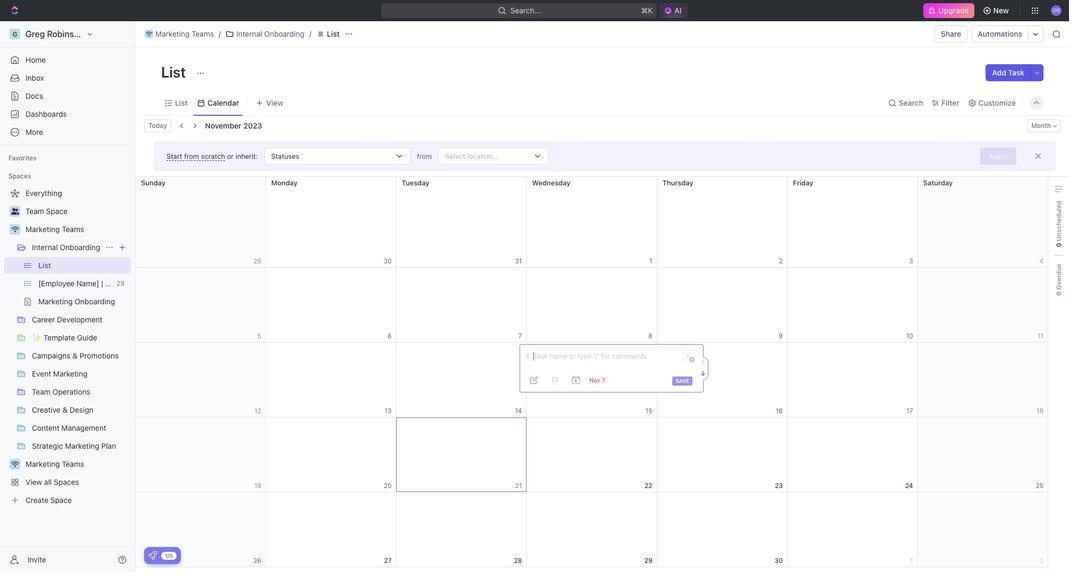 Task type: locate. For each thing, give the bounding box(es) containing it.
home link
[[4, 52, 131, 69]]

wifi image
[[11, 227, 19, 233]]

0 horizontal spatial internal onboarding link
[[32, 239, 101, 256]]

marketing
[[155, 29, 190, 38], [26, 225, 60, 234]]

1 / from the left
[[219, 29, 221, 38]]

scratch
[[201, 152, 225, 160]]

wednesday
[[532, 179, 570, 187]]

/
[[219, 29, 221, 38], [309, 29, 311, 38]]

docs link
[[4, 88, 131, 105]]

search...
[[510, 6, 541, 15]]

4 row from the top
[[136, 418, 1048, 493]]

0
[[1054, 243, 1062, 248], [1054, 292, 1062, 296]]

0 horizontal spatial marketing teams link
[[26, 221, 129, 238]]

1 vertical spatial internal onboarding link
[[32, 239, 101, 256]]

internal onboarding link
[[223, 28, 307, 40], [32, 239, 101, 256]]

share button
[[935, 26, 968, 43]]

task
[[1008, 68, 1024, 77]]

automations button
[[972, 26, 1028, 42]]

2 0 from the top
[[1054, 292, 1062, 296]]

or
[[227, 152, 234, 160]]

1 vertical spatial marketing teams
[[26, 225, 84, 234]]

0 vertical spatial marketing teams
[[155, 29, 214, 38]]

add
[[992, 68, 1006, 77]]

customize
[[979, 98, 1016, 107]]

row
[[136, 177, 1048, 268], [136, 268, 1048, 343], [136, 343, 1048, 418], [136, 418, 1048, 493], [136, 493, 1048, 568]]

marketing right wifi icon
[[26, 225, 60, 234]]

search button
[[885, 95, 927, 110]]

Task na﻿me or type '/' for commands field
[[525, 352, 677, 362]]

0 vertical spatial marketing
[[155, 29, 190, 38]]

marketing inside tree
[[26, 225, 60, 234]]

1 horizontal spatial /
[[309, 29, 311, 38]]

grid
[[135, 177, 1048, 573]]

1 vertical spatial marketing
[[26, 225, 60, 234]]

tree
[[4, 185, 131, 510]]

save
[[676, 378, 689, 385]]

1 vertical spatial 0
[[1054, 292, 1062, 296]]

0 horizontal spatial internal onboarding
[[32, 243, 100, 252]]

3 row from the top
[[136, 343, 1048, 418]]

marketing teams link inside tree
[[26, 221, 129, 238]]

1 horizontal spatial onboarding
[[264, 29, 305, 38]]

1 vertical spatial teams
[[62, 225, 84, 234]]

21
[[515, 482, 522, 490]]

onboarding checklist button image
[[148, 552, 157, 561]]

0 horizontal spatial marketing
[[26, 225, 60, 234]]

1 vertical spatial internal onboarding
[[32, 243, 100, 252]]

1 0 from the top
[[1054, 243, 1062, 248]]

list
[[327, 29, 340, 38], [161, 63, 189, 81], [175, 98, 188, 107]]

internal onboarding
[[236, 29, 305, 38], [32, 243, 100, 252]]

0 vertical spatial internal
[[236, 29, 262, 38]]

26
[[253, 557, 261, 565]]

marketing teams right wifi image on the top left of page
[[155, 29, 214, 38]]

grid containing sunday
[[135, 177, 1048, 573]]

overdue
[[1054, 264, 1062, 292]]

list link
[[314, 28, 342, 40], [173, 95, 188, 110]]

onboarding
[[264, 29, 305, 38], [60, 243, 100, 252]]

1 vertical spatial marketing teams link
[[26, 221, 129, 238]]

0 horizontal spatial teams
[[62, 225, 84, 234]]

1 vertical spatial list link
[[173, 95, 188, 110]]

nov 7 button
[[589, 377, 605, 385]]

from
[[184, 152, 199, 160]]

inbox link
[[4, 70, 131, 87]]

internal
[[236, 29, 262, 38], [32, 243, 58, 252]]

0 horizontal spatial onboarding
[[60, 243, 100, 252]]

upgrade link
[[923, 3, 974, 18]]

tree containing marketing teams
[[4, 185, 131, 510]]

calendar
[[207, 98, 239, 107]]

0 horizontal spatial internal
[[32, 243, 58, 252]]

2 / from the left
[[309, 29, 311, 38]]

29
[[644, 557, 652, 565]]

docs
[[26, 91, 43, 101]]

start from scratch or inherit:
[[166, 152, 258, 160]]

1 horizontal spatial internal
[[236, 29, 262, 38]]

0 vertical spatial teams
[[192, 29, 214, 38]]

0 vertical spatial internal onboarding link
[[223, 28, 307, 40]]

marketing teams right wifi icon
[[26, 225, 84, 234]]

add task
[[992, 68, 1024, 77]]

⌘k
[[641, 6, 653, 15]]

1 horizontal spatial list link
[[314, 28, 342, 40]]

teams
[[192, 29, 214, 38], [62, 225, 84, 234]]

1 vertical spatial internal
[[32, 243, 58, 252]]

wifi image
[[146, 31, 152, 37]]

27
[[384, 557, 392, 565]]

0 horizontal spatial /
[[219, 29, 221, 38]]

30
[[775, 557, 783, 565]]

marketing teams
[[155, 29, 214, 38], [26, 225, 84, 234]]

marketing teams link
[[142, 28, 217, 40], [26, 221, 129, 238]]

0 vertical spatial 0
[[1054, 243, 1062, 248]]

0 vertical spatial marketing teams link
[[142, 28, 217, 40]]

0 horizontal spatial marketing teams
[[26, 225, 84, 234]]

0 for overdue
[[1054, 292, 1062, 296]]

1 horizontal spatial marketing
[[155, 29, 190, 38]]

upgrade
[[938, 6, 969, 15]]

1 horizontal spatial internal onboarding
[[236, 29, 305, 38]]

monday
[[271, 179, 298, 187]]

25
[[1036, 482, 1043, 490]]

internal inside sidebar navigation
[[32, 243, 58, 252]]

saturday
[[923, 179, 953, 187]]

invite
[[28, 556, 46, 565]]

add task button
[[986, 64, 1031, 81]]

1 horizontal spatial teams
[[192, 29, 214, 38]]

22
[[645, 482, 652, 490]]

5 row from the top
[[136, 493, 1048, 568]]

1 vertical spatial onboarding
[[60, 243, 100, 252]]

nov
[[589, 377, 600, 384]]

row containing 21
[[136, 418, 1048, 493]]

marketing right wifi image on the top left of page
[[155, 29, 190, 38]]

set priority element
[[547, 373, 563, 389]]

dashboards
[[26, 110, 67, 119]]



Task type: describe. For each thing, give the bounding box(es) containing it.
0 vertical spatial list
[[327, 29, 340, 38]]

spaces
[[9, 172, 31, 180]]

23
[[775, 482, 783, 490]]

sunday
[[141, 179, 166, 187]]

sidebar navigation
[[0, 21, 136, 573]]

favorites button
[[4, 152, 41, 165]]

0 vertical spatial internal onboarding
[[236, 29, 305, 38]]

marketing teams inside sidebar navigation
[[26, 225, 84, 234]]

0 for unscheduled
[[1054, 243, 1062, 248]]

new button
[[978, 2, 1015, 19]]

internal onboarding inside sidebar navigation
[[32, 243, 100, 252]]

customize button
[[965, 95, 1019, 110]]

24
[[905, 482, 913, 490]]

dashboards link
[[4, 106, 131, 123]]

0 vertical spatial list link
[[314, 28, 342, 40]]

1 horizontal spatial marketing teams
[[155, 29, 214, 38]]

today button
[[144, 120, 171, 132]]

nov 7
[[589, 377, 605, 384]]

1/5
[[165, 553, 173, 559]]

teams inside sidebar navigation
[[62, 225, 84, 234]]

row containing 26
[[136, 493, 1048, 568]]

2 row from the top
[[136, 268, 1048, 343]]

1 horizontal spatial internal onboarding link
[[223, 28, 307, 40]]

today
[[148, 122, 167, 130]]

internal onboarding link inside tree
[[32, 239, 101, 256]]

unscheduled
[[1054, 201, 1062, 243]]

2 vertical spatial list
[[175, 98, 188, 107]]

thursday
[[662, 179, 693, 187]]

1 horizontal spatial marketing teams link
[[142, 28, 217, 40]]

home
[[26, 55, 46, 64]]

start
[[166, 152, 182, 160]]

share
[[941, 29, 961, 38]]

tuesday
[[402, 179, 429, 187]]

28
[[514, 557, 522, 565]]

calendar link
[[205, 95, 239, 110]]

tree inside sidebar navigation
[[4, 185, 131, 510]]

inherit:
[[235, 152, 258, 160]]

inbox
[[26, 73, 44, 82]]

1 vertical spatial list
[[161, 63, 189, 81]]

1 row from the top
[[136, 177, 1048, 268]]

search
[[899, 98, 923, 107]]

onboarding checklist button element
[[148, 552, 157, 561]]

start from scratch link
[[166, 152, 225, 161]]

7
[[602, 377, 605, 384]]

onboarding inside sidebar navigation
[[60, 243, 100, 252]]

friday
[[793, 179, 813, 187]]

favorites
[[9, 154, 37, 162]]

automations
[[978, 29, 1022, 38]]

0 vertical spatial onboarding
[[264, 29, 305, 38]]

new
[[993, 6, 1009, 15]]

0 horizontal spatial list link
[[173, 95, 188, 110]]

set priority image
[[547, 373, 563, 389]]



Task type: vqa. For each thing, say whether or not it's contained in the screenshot.
temporary within USE AN APP TO RECEIVE A TEMPORARY ONE-TIME PASSCODE EACH TIME YOU LOG IN.
no



